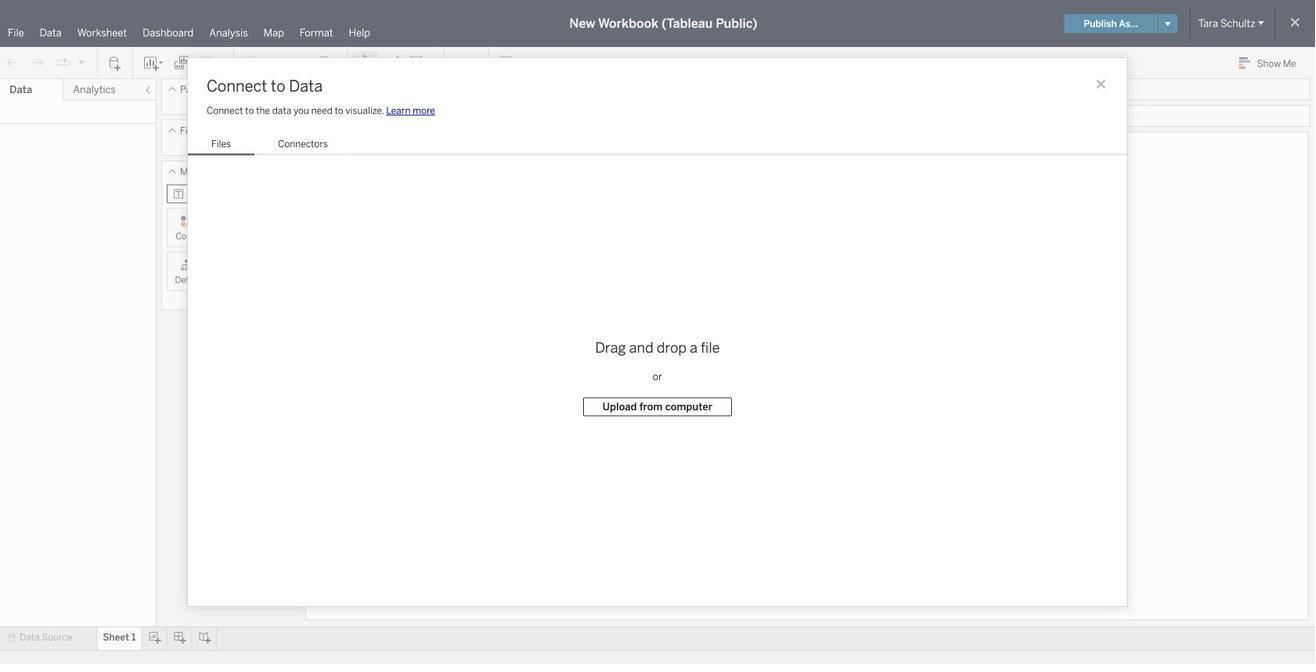 Task type: vqa. For each thing, say whether or not it's contained in the screenshot.
second Add Favorite image from the left
no



Task type: describe. For each thing, give the bounding box(es) containing it.
show/hide cards image
[[454, 55, 479, 71]]

highlight image
[[357, 55, 375, 71]]

duplicate image
[[174, 55, 190, 71]]

collapse image
[[143, 85, 153, 95]]

new worksheet image
[[143, 55, 164, 71]]

swap rows and columns image
[[244, 55, 259, 71]]

download image
[[499, 55, 515, 71]]

totals image
[[319, 55, 338, 71]]

replay animation image
[[55, 55, 70, 71]]



Task type: locate. For each thing, give the bounding box(es) containing it.
undo image
[[5, 55, 20, 71]]

sort descending image
[[294, 55, 309, 71]]

clear sheet image
[[199, 55, 224, 71]]

replay animation image
[[77, 57, 86, 67]]

new data source image
[[107, 55, 123, 71]]

sort ascending image
[[269, 55, 284, 71]]

list box
[[188, 135, 352, 156]]

fit image
[[410, 55, 435, 71]]

redo image
[[30, 55, 45, 71]]

format workbook image
[[385, 55, 400, 71]]



